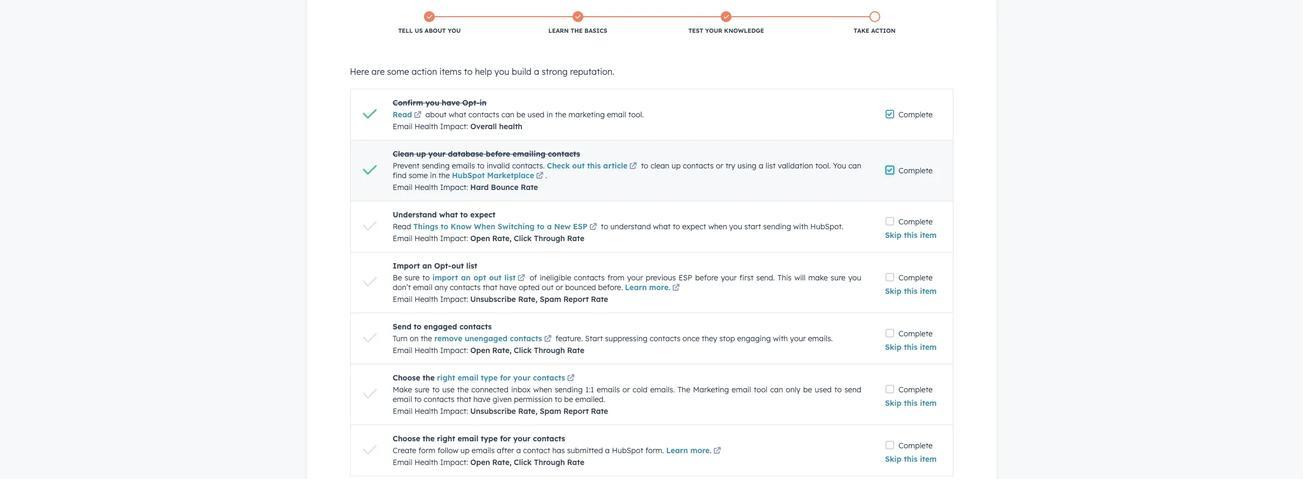 Task type: describe. For each thing, give the bounding box(es) containing it.
2 horizontal spatial be
[[803, 385, 812, 395]]

list inside to clean up contacts or try using a list validation tool. you can find some in the
[[766, 161, 776, 171]]

things to know when switching to a new esp link
[[413, 222, 599, 232]]

can inside make sure to use the connected inbox when sending 1:1 emails or cold emails. the marketing email tool can only be used to send email to contacts that have given permission to be emailed. email health impact: unsubscribe rate, spam report rate
[[770, 385, 783, 395]]

skip this item for to understand what to expect when you start sending with hubspot.
[[885, 231, 937, 240]]

help
[[475, 66, 492, 77]]

to down the clean up your database before emailing contacts
[[477, 161, 485, 171]]

to right make at the bottom of the page
[[414, 395, 422, 405]]

contacts right unengaged
[[510, 334, 542, 344]]

a right build
[[534, 66, 539, 77]]

unengaged
[[465, 334, 508, 344]]

to left understand on the left top
[[601, 222, 608, 232]]

basics
[[585, 27, 608, 34]]

stop
[[720, 334, 735, 344]]

check out this article
[[547, 161, 628, 171]]

the
[[571, 27, 583, 34]]

5 skip this item from the top
[[885, 455, 937, 464]]

to left send
[[835, 385, 842, 395]]

0 horizontal spatial up
[[416, 149, 426, 159]]

import
[[433, 273, 458, 283]]

skip this item button for of ineligible contacts from your previous esp before your first send. this will make sure you don't email any contacts that have opted out or bounced before.
[[885, 287, 937, 296]]

1 spam from the top
[[540, 295, 561, 304]]

5 skip this item button from the top
[[885, 455, 937, 464]]

1 horizontal spatial more.
[[690, 446, 712, 456]]

test your knowledge
[[689, 27, 764, 34]]

4 skip this item button from the top
[[885, 399, 937, 408]]

the left marketing
[[555, 110, 567, 120]]

contacts inside make sure to use the connected inbox when sending 1:1 emails or cold emails. the marketing email tool can only be used to send email to contacts that have given permission to be emailed. email health impact: unsubscribe rate, spam report rate
[[424, 395, 455, 405]]

email up connected
[[458, 373, 479, 383]]

on
[[410, 334, 419, 344]]

the inside to clean up contacts or try using a list validation tool. you can find some in the
[[439, 171, 450, 181]]

are
[[372, 66, 385, 77]]

0 vertical spatial can
[[502, 110, 515, 120]]

feature.
[[556, 334, 583, 344]]

things to know when switching to a new esp
[[413, 222, 588, 232]]

link opens in a new window image inside read link
[[414, 112, 422, 120]]

import an opt out list link
[[433, 273, 527, 283]]

action
[[871, 27, 896, 34]]

you up about
[[426, 98, 440, 108]]

about
[[425, 27, 446, 34]]

or inside make sure to use the connected inbox when sending 1:1 emails or cold emails. the marketing email tool can only be used to send email to contacts that have given permission to be emailed. email health impact: unsubscribe rate, spam report rate
[[623, 385, 630, 395]]

contacts up has
[[533, 434, 565, 444]]

only
[[786, 385, 801, 395]]

this for create form follow up emails after a contact has submitted a hubspot form.
[[904, 455, 918, 464]]

email health impact: open rate, click through rate for contacts
[[393, 346, 585, 356]]

will
[[795, 273, 806, 283]]

inbox
[[511, 385, 531, 395]]

confirm you have opt-in
[[393, 98, 487, 108]]

clean
[[393, 149, 414, 159]]

choose the
[[393, 373, 437, 383]]

contacts.
[[512, 161, 545, 171]]

tell
[[398, 27, 413, 34]]

using
[[738, 161, 757, 171]]

permission
[[514, 395, 553, 405]]

click for contacts
[[514, 346, 532, 356]]

opted
[[519, 283, 540, 293]]

up inside to clean up contacts or try using a list validation tool. you can find some in the
[[672, 161, 681, 171]]

this for read
[[904, 231, 918, 240]]

test
[[689, 27, 704, 34]]

0 horizontal spatial opt-
[[434, 261, 451, 271]]

a right submitted
[[605, 446, 610, 456]]

have inside of ineligible contacts from your previous esp before your first send. this will make sure you don't email any contacts that have opted out or bounced before.
[[500, 283, 517, 293]]

0 horizontal spatial with
[[773, 334, 788, 344]]

take
[[854, 27, 870, 34]]

skip for feature. start suppressing contacts once they stop engaging with your emails.
[[885, 343, 902, 352]]

given
[[493, 395, 512, 405]]

contacts up overall
[[469, 110, 499, 120]]

try
[[726, 161, 735, 171]]

understand what to expect
[[393, 210, 496, 220]]

1:1
[[586, 385, 594, 395]]

an for import
[[461, 273, 471, 283]]

5 skip from the top
[[885, 455, 902, 464]]

the up form
[[423, 434, 435, 444]]

2 type from the top
[[481, 434, 498, 444]]

bounce
[[491, 183, 519, 192]]

this for turn on the
[[904, 343, 918, 352]]

3 through from the top
[[534, 458, 565, 468]]

item for feature. start suppressing contacts once they stop engaging with your emails.
[[920, 343, 937, 352]]

to left new
[[537, 222, 545, 232]]

you
[[833, 161, 846, 171]]

to right understand on the left top
[[673, 222, 680, 232]]

hubspot marketplace
[[452, 171, 534, 181]]

skip this item button for feature. start suppressing contacts once they stop engaging with your emails.
[[885, 343, 937, 352]]

0 horizontal spatial before
[[486, 149, 510, 159]]

0 vertical spatial esp
[[573, 222, 588, 232]]

remove
[[434, 334, 463, 344]]

import an opt out list
[[433, 273, 516, 283]]

rate for understand what to expect
[[567, 234, 585, 244]]

overall
[[470, 122, 497, 131]]

send.
[[756, 273, 775, 283]]

know
[[451, 222, 472, 232]]

email for confirm
[[393, 122, 413, 131]]

your left first
[[721, 273, 737, 283]]

database
[[448, 149, 484, 159]]

the down the turn on the
[[423, 373, 435, 383]]

start
[[585, 334, 603, 344]]

before inside of ineligible contacts from your previous esp before your first send. this will make sure you don't email any contacts that have opted out or bounced before.
[[695, 273, 718, 283]]

email right marketing
[[607, 110, 627, 120]]

to right permission
[[555, 395, 562, 405]]

email health impact: open rate, click through rate for know
[[393, 234, 585, 244]]

open for contacts
[[470, 346, 490, 356]]

rate, down after
[[492, 458, 512, 468]]

to clean up contacts or try using a list validation tool. you can find some in the
[[393, 161, 862, 181]]

turn on the
[[393, 334, 434, 344]]

when inside make sure to use the connected inbox when sending 1:1 emails or cold emails. the marketing email tool can only be used to send email to contacts that have given permission to be emailed. email health impact: unsubscribe rate, spam report rate
[[533, 385, 552, 395]]

.
[[546, 171, 547, 181]]

the inside make sure to use the connected inbox when sending 1:1 emails or cold emails. the marketing email tool can only be used to send email to contacts that have given permission to be emailed. email health impact: unsubscribe rate, spam report rate
[[457, 385, 469, 395]]

this
[[778, 273, 792, 283]]

email for clean
[[393, 183, 413, 192]]

invalid
[[487, 161, 510, 171]]

rate, for contacts
[[492, 346, 512, 356]]

out right check
[[572, 161, 585, 171]]

email down choose the
[[393, 395, 412, 405]]

in inside to clean up contacts or try using a list validation tool. you can find some in the
[[430, 171, 436, 181]]

0 vertical spatial sending
[[422, 161, 450, 171]]

report inside make sure to use the connected inbox when sending 1:1 emails or cold emails. the marketing email tool can only be used to send email to contacts that have given permission to be emailed. email health impact: unsubscribe rate, spam report rate
[[564, 407, 589, 417]]

email up follow
[[458, 434, 479, 444]]

0 horizontal spatial used
[[528, 110, 545, 120]]

contact
[[523, 446, 550, 456]]

emails inside make sure to use the connected inbox when sending 1:1 emails or cold emails. the marketing email tool can only be used to send email to contacts that have given permission to be emailed. email health impact: unsubscribe rate, spam report rate
[[597, 385, 620, 395]]

to left help
[[464, 66, 473, 77]]

ineligible
[[540, 273, 571, 283]]

of ineligible contacts from your previous esp before your first send. this will make sure you don't email any contacts that have opted out or bounced before.
[[393, 273, 862, 293]]

to inside to clean up contacts or try using a list validation tool. you can find some in the
[[641, 161, 649, 171]]

1 right from the top
[[437, 373, 455, 383]]

complete for turn on the
[[899, 329, 933, 339]]

1 horizontal spatial hubspot
[[612, 446, 643, 456]]

turn
[[393, 334, 408, 344]]

once
[[683, 334, 700, 344]]

some inside to clean up contacts or try using a list validation tool. you can find some in the
[[409, 171, 428, 181]]

rate for choose the right email type for your contacts
[[567, 458, 585, 468]]

1 vertical spatial in
[[547, 110, 553, 120]]

through for remove unengaged contacts
[[534, 346, 565, 356]]

your right from
[[627, 273, 643, 283]]

to up on
[[414, 322, 422, 332]]

that inside of ineligible contacts from your previous esp before your first send. this will make sure you don't email any contacts that have opted out or bounced before.
[[483, 283, 498, 293]]

2 vertical spatial up
[[461, 446, 470, 456]]

complete for read
[[899, 217, 933, 227]]

clean
[[651, 161, 670, 171]]

choose for choose the right email type for your contacts
[[393, 434, 420, 444]]

1 vertical spatial learn more. link
[[666, 446, 723, 456]]

1 vertical spatial learn
[[666, 446, 688, 456]]

or inside to clean up contacts or try using a list validation tool. you can find some in the
[[716, 161, 724, 171]]

things
[[413, 222, 438, 232]]

0 vertical spatial emails
[[452, 161, 475, 171]]

impact: for have
[[440, 122, 468, 131]]

opt
[[474, 273, 486, 283]]

health for an
[[415, 295, 438, 304]]

emailing
[[513, 149, 546, 159]]

email for send
[[393, 346, 413, 356]]

1 horizontal spatial opt-
[[462, 98, 480, 108]]

check out this article link
[[547, 161, 639, 171]]

find
[[393, 171, 407, 181]]

0 horizontal spatial be
[[517, 110, 526, 120]]

read link
[[393, 110, 423, 120]]

2 vertical spatial what
[[653, 222, 671, 232]]

complete for be sure to
[[899, 273, 933, 283]]

0 horizontal spatial learn
[[625, 283, 647, 293]]

you
[[448, 27, 461, 34]]

test your knowledge button
[[652, 9, 801, 37]]

you left the start
[[729, 222, 742, 232]]

validation
[[778, 161, 813, 171]]

your up inbox
[[513, 373, 531, 383]]

article
[[603, 161, 628, 171]]

health inside make sure to use the connected inbox when sending 1:1 emails or cold emails. the marketing email tool can only be used to send email to contacts that have given permission to be emailed. email health impact: unsubscribe rate, spam report rate
[[415, 407, 438, 417]]

contacts left once
[[650, 334, 681, 344]]

emails. inside make sure to use the connected inbox when sending 1:1 emails or cold emails. the marketing email tool can only be used to send email to contacts that have given permission to be emailed. email health impact: unsubscribe rate, spam report rate
[[650, 385, 675, 395]]

to down the import an opt-out list
[[422, 273, 430, 283]]

build_reputation list item
[[801, 9, 949, 37]]

engaged
[[424, 322, 457, 332]]

email health impact: overall health
[[393, 122, 523, 131]]

item for of ineligible contacts from your previous esp before your first send. this will make sure you don't email any contacts that have opted out or bounced before.
[[920, 287, 937, 296]]

learn the basics
[[549, 27, 608, 34]]

when
[[474, 222, 495, 232]]

email for understand
[[393, 234, 413, 244]]

out up import
[[451, 261, 464, 271]]

they
[[702, 334, 717, 344]]

1 horizontal spatial be
[[564, 395, 573, 405]]

connected
[[471, 385, 509, 395]]

right email type for your contacts link
[[437, 373, 577, 383]]

0 vertical spatial more.
[[649, 283, 671, 293]]

remove unengaged contacts link
[[434, 334, 554, 344]]

your up create form follow up emails after a contact has submitted a hubspot form.
[[513, 434, 531, 444]]

email for choose
[[393, 458, 413, 468]]

5 item from the top
[[920, 455, 937, 464]]

form
[[419, 446, 436, 456]]

rate for import an opt-out list
[[591, 295, 608, 304]]

tool. for email
[[629, 110, 644, 120]]

tool. for validation
[[816, 161, 831, 171]]

rate down contacts.
[[521, 183, 538, 192]]

confirm
[[393, 98, 423, 108]]

previous
[[646, 273, 676, 283]]

suppressing
[[605, 334, 648, 344]]

sure for be sure to
[[405, 273, 420, 283]]

the right on
[[421, 334, 432, 344]]

to down understand what to expect
[[441, 222, 448, 232]]

item for to understand what to expect when you start sending with hubspot.
[[920, 231, 937, 240]]

link opens in a new window image inside remove unengaged contacts link
[[544, 336, 552, 344]]

used inside make sure to use the connected inbox when sending 1:1 emails or cold emails. the marketing email tool can only be used to send email to contacts that have given permission to be emailed. email health impact: unsubscribe rate, spam report rate
[[815, 385, 832, 395]]

email left tool
[[732, 385, 751, 395]]

of
[[530, 273, 537, 283]]



Task type: vqa. For each thing, say whether or not it's contained in the screenshot.
rightmost Weighted: $0
no



Task type: locate. For each thing, give the bounding box(es) containing it.
0 vertical spatial hubspot
[[452, 171, 485, 181]]

prevent
[[393, 161, 420, 171]]

this for make sure to use the connected inbox when sending 1:1 emails or cold emails. the marketing email tool can only be used to send email to contacts that have given permission to be emailed.
[[904, 399, 918, 408]]

health down on
[[415, 346, 438, 356]]

1 item from the top
[[920, 231, 937, 240]]

about
[[426, 110, 447, 120]]

1 vertical spatial through
[[534, 346, 565, 356]]

your
[[428, 149, 446, 159], [627, 273, 643, 283], [721, 273, 737, 283], [790, 334, 806, 344], [513, 373, 531, 383], [513, 434, 531, 444]]

the right use
[[457, 385, 469, 395]]

impact: for to
[[440, 234, 468, 244]]

first
[[740, 273, 754, 283]]

5 health from the top
[[415, 346, 438, 356]]

link opens in a new window image
[[414, 112, 422, 120], [536, 172, 544, 181], [536, 172, 544, 181], [590, 224, 597, 232], [590, 224, 597, 232], [518, 275, 525, 283], [518, 275, 525, 283], [673, 285, 680, 293], [673, 285, 680, 293], [544, 336, 552, 344], [714, 448, 721, 456]]

in left marketing
[[547, 110, 553, 120]]

make sure to use the connected inbox when sending 1:1 emails or cold emails. the marketing email tool can only be used to send email to contacts that have given permission to be emailed. email health impact: unsubscribe rate, spam report rate
[[393, 385, 862, 417]]

email down create
[[393, 458, 413, 468]]

rate,
[[492, 234, 512, 244], [518, 295, 538, 304], [492, 346, 512, 356], [518, 407, 538, 417], [492, 458, 512, 468]]

1 horizontal spatial that
[[483, 283, 498, 293]]

rate down emailed.
[[591, 407, 608, 417]]

skip this item button
[[885, 231, 937, 240], [885, 287, 937, 296], [885, 343, 937, 352], [885, 399, 937, 408], [885, 455, 937, 464]]

0 vertical spatial report
[[564, 295, 589, 304]]

send
[[393, 322, 412, 332]]

2 horizontal spatial have
[[500, 283, 517, 293]]

check
[[547, 161, 570, 171]]

create form follow up emails after a contact has submitted a hubspot form.
[[393, 446, 666, 456]]

impact: inside make sure to use the connected inbox when sending 1:1 emails or cold emails. the marketing email tool can only be used to send email to contacts that have given permission to be emailed. email health impact: unsubscribe rate, spam report rate
[[440, 407, 468, 417]]

unsubscribe down given
[[470, 407, 516, 417]]

learn
[[549, 27, 569, 34]]

out
[[572, 161, 585, 171], [451, 261, 464, 271], [489, 273, 502, 283], [542, 283, 554, 293]]

2 vertical spatial email health impact: open rate, click through rate
[[393, 458, 585, 468]]

or inside of ineligible contacts from your previous esp before your first send. this will make sure you don't email any contacts that have opted out or bounced before.
[[556, 283, 563, 293]]

for up after
[[500, 434, 511, 444]]

rate down new
[[567, 234, 585, 244]]

0 vertical spatial learn more.
[[625, 283, 671, 293]]

0 horizontal spatial or
[[556, 283, 563, 293]]

6 impact: from the top
[[440, 407, 468, 417]]

email health impact: open rate, click through rate down after
[[393, 458, 585, 468]]

0 vertical spatial have
[[442, 98, 460, 108]]

1 vertical spatial click
[[514, 346, 532, 356]]

your left database
[[428, 149, 446, 159]]

emails
[[452, 161, 475, 171], [597, 385, 620, 395], [472, 446, 495, 456]]

1 horizontal spatial when
[[709, 222, 727, 232]]

can inside to clean up contacts or try using a list validation tool. you can find some in the
[[849, 161, 862, 171]]

4 impact: from the top
[[440, 295, 468, 304]]

right up follow
[[437, 434, 455, 444]]

email down make at the bottom of the page
[[393, 407, 413, 417]]

emails down database
[[452, 161, 475, 171]]

learn more. link right from
[[625, 283, 682, 293]]

4 email from the top
[[393, 295, 413, 304]]

impact: for right
[[440, 458, 468, 468]]

3 health from the top
[[415, 234, 438, 244]]

7 impact: from the top
[[440, 458, 468, 468]]

hubspot up email health impact: hard bounce rate
[[452, 171, 485, 181]]

1 vertical spatial open
[[470, 346, 490, 356]]

2 complete from the top
[[899, 166, 933, 176]]

1 horizontal spatial expect
[[682, 222, 706, 232]]

rate, for know
[[492, 234, 512, 244]]

2 right from the top
[[437, 434, 455, 444]]

0 horizontal spatial can
[[502, 110, 515, 120]]

report down bounced on the left of page
[[564, 295, 589, 304]]

that up email health impact: unsubscribe rate, spam report rate
[[483, 283, 498, 293]]

expect
[[470, 210, 496, 220], [682, 222, 706, 232]]

0 vertical spatial expect
[[470, 210, 496, 220]]

email health impact: hard bounce rate
[[393, 183, 538, 192]]

sure inside of ineligible contacts from your previous esp before your first send. this will make sure you don't email any contacts that have opted out or bounced before.
[[831, 273, 846, 283]]

health for the
[[415, 458, 438, 468]]

2 vertical spatial or
[[623, 385, 630, 395]]

3 open from the top
[[470, 458, 490, 468]]

can
[[502, 110, 515, 120], [849, 161, 862, 171], [770, 385, 783, 395]]

0 vertical spatial when
[[709, 222, 727, 232]]

0 vertical spatial tool.
[[629, 110, 644, 120]]

0 horizontal spatial list
[[466, 261, 477, 271]]

2 horizontal spatial or
[[716, 161, 724, 171]]

that right use
[[457, 395, 471, 405]]

4 complete from the top
[[899, 273, 933, 283]]

0 horizontal spatial tool.
[[629, 110, 644, 120]]

or left cold
[[623, 385, 630, 395]]

2 impact: from the top
[[440, 183, 468, 192]]

6 email from the top
[[393, 407, 413, 417]]

complete for create form follow up emails after a contact has submitted a hubspot form.
[[899, 441, 933, 451]]

opt- up overall
[[462, 98, 480, 108]]

a left new
[[547, 222, 552, 232]]

1 vertical spatial when
[[533, 385, 552, 395]]

prevent sending emails to invalid contacts.
[[393, 161, 547, 171]]

1 skip this item from the top
[[885, 231, 937, 240]]

impact: for opt-
[[440, 295, 468, 304]]

right up use
[[437, 373, 455, 383]]

email for import
[[393, 295, 413, 304]]

4 skip this item from the top
[[885, 399, 937, 408]]

3 click from the top
[[514, 458, 532, 468]]

0 horizontal spatial esp
[[573, 222, 588, 232]]

0 vertical spatial opt-
[[462, 98, 480, 108]]

follow
[[438, 446, 459, 456]]

click down remove unengaged contacts link
[[514, 346, 532, 356]]

health
[[499, 122, 523, 131]]

1 vertical spatial what
[[439, 210, 458, 220]]

0 horizontal spatial an
[[422, 261, 432, 271]]

7 email from the top
[[393, 458, 413, 468]]

have up email health impact: unsubscribe rate, spam report rate
[[500, 283, 517, 293]]

0 vertical spatial unsubscribe
[[470, 295, 516, 304]]

tool. inside to clean up contacts or try using a list validation tool. you can find some in the
[[816, 161, 831, 171]]

click down the switching
[[514, 234, 532, 244]]

a inside to clean up contacts or try using a list validation tool. you can find some in the
[[759, 161, 764, 171]]

you right help
[[495, 66, 509, 77]]

1 vertical spatial some
[[409, 171, 428, 181]]

0 vertical spatial read
[[393, 110, 412, 120]]

an for import
[[422, 261, 432, 271]]

contacts up check
[[548, 149, 580, 159]]

1 horizontal spatial up
[[461, 446, 470, 456]]

1 type from the top
[[481, 373, 498, 383]]

1 complete from the top
[[899, 110, 933, 120]]

0 vertical spatial used
[[528, 110, 545, 120]]

sure inside make sure to use the connected inbox when sending 1:1 emails or cold emails. the marketing email tool can only be used to send email to contacts that have given permission to be emailed. email health impact: unsubscribe rate, spam report rate
[[415, 385, 430, 395]]

0 vertical spatial open
[[470, 234, 490, 244]]

1 horizontal spatial used
[[815, 385, 832, 395]]

1 vertical spatial emails
[[597, 385, 620, 395]]

skip this item for of ineligible contacts from your previous esp before your first send. this will make sure you don't email any contacts that have opted out or bounced before.
[[885, 287, 937, 296]]

spam down permission
[[540, 407, 561, 417]]

1 through from the top
[[534, 234, 565, 244]]

link opens in a new window image inside read link
[[414, 112, 422, 120]]

up right the clean
[[416, 149, 426, 159]]

start
[[745, 222, 761, 232]]

impact: left hard
[[440, 183, 468, 192]]

3 complete from the top
[[899, 217, 933, 227]]

have left given
[[474, 395, 491, 405]]

out right opt
[[489, 273, 502, 283]]

1 skip from the top
[[885, 231, 902, 240]]

hubspot.
[[811, 222, 844, 232]]

1 vertical spatial learn more.
[[666, 446, 712, 456]]

1 open from the top
[[470, 234, 490, 244]]

to left use
[[432, 385, 440, 395]]

2 click from the top
[[514, 346, 532, 356]]

3 email health impact: open rate, click through rate from the top
[[393, 458, 585, 468]]

sending for make sure to use the connected inbox when sending 1:1 emails or cold emails. the marketing email tool can only be used to send email to contacts that have given permission to be emailed. email health impact: unsubscribe rate, spam report rate
[[555, 385, 583, 395]]

0 horizontal spatial expect
[[470, 210, 496, 220]]

rate down before. in the bottom left of the page
[[591, 295, 608, 304]]

1 click from the top
[[514, 234, 532, 244]]

0 horizontal spatial sending
[[422, 161, 450, 171]]

0 vertical spatial learn
[[625, 283, 647, 293]]

3 impact: from the top
[[440, 234, 468, 244]]

have inside make sure to use the connected inbox when sending 1:1 emails or cold emails. the marketing email tool can only be used to send email to contacts that have given permission to be emailed. email health impact: unsubscribe rate, spam report rate
[[474, 395, 491, 405]]

be up health
[[517, 110, 526, 120]]

skip
[[885, 231, 902, 240], [885, 287, 902, 296], [885, 343, 902, 352], [885, 399, 902, 408], [885, 455, 902, 464]]

2 health from the top
[[415, 183, 438, 192]]

6 health from the top
[[415, 407, 438, 417]]

from
[[608, 273, 625, 283]]

2 email health impact: open rate, click through rate from the top
[[393, 346, 585, 356]]

3 item from the top
[[920, 343, 937, 352]]

make
[[808, 273, 828, 283]]

0 horizontal spatial that
[[457, 395, 471, 405]]

this for be sure to
[[904, 287, 918, 296]]

health down choose the
[[415, 407, 438, 417]]

0 vertical spatial learn more. link
[[625, 283, 682, 293]]

through down feature.
[[534, 346, 565, 356]]

rate down feature.
[[567, 346, 585, 356]]

rate, inside make sure to use the connected inbox when sending 1:1 emails or cold emails. the marketing email tool can only be used to send email to contacts that have given permission to be emailed. email health impact: unsubscribe rate, spam report rate
[[518, 407, 538, 417]]

3 email from the top
[[393, 234, 413, 244]]

2 through from the top
[[534, 346, 565, 356]]

sure for make sure to use the connected inbox when sending 1:1 emails or cold emails. the marketing email tool can only be used to send email to contacts that have given permission to be emailed. email health impact: unsubscribe rate, spam report rate
[[415, 385, 430, 395]]

list for import an opt-out list
[[466, 261, 477, 271]]

link opens in a new window image inside remove unengaged contacts link
[[544, 336, 552, 344]]

health down about
[[415, 122, 438, 131]]

email inside make sure to use the connected inbox when sending 1:1 emails or cold emails. the marketing email tool can only be used to send email to contacts that have given permission to be emailed. email health impact: unsubscribe rate, spam report rate
[[393, 407, 413, 417]]

open down choose the right email type for your contacts
[[470, 458, 490, 468]]

engaging
[[737, 334, 771, 344]]

learn more. for topmost learn more. link
[[625, 283, 671, 293]]

6 complete from the top
[[899, 385, 933, 395]]

the
[[555, 110, 567, 120], [439, 171, 450, 181], [421, 334, 432, 344], [423, 373, 435, 383], [457, 385, 469, 395], [423, 434, 435, 444]]

hubspot left form.
[[612, 446, 643, 456]]

7 complete from the top
[[899, 441, 933, 451]]

7 health from the top
[[415, 458, 438, 468]]

health for what
[[415, 234, 438, 244]]

impact: down remove
[[440, 346, 468, 356]]

0 vertical spatial click
[[514, 234, 532, 244]]

2 for from the top
[[500, 434, 511, 444]]

health for to
[[415, 346, 438, 356]]

1 read from the top
[[393, 110, 412, 120]]

1 vertical spatial email health impact: open rate, click through rate
[[393, 346, 585, 356]]

2 vertical spatial through
[[534, 458, 565, 468]]

tool. right marketing
[[629, 110, 644, 120]]

3 skip this item button from the top
[[885, 343, 937, 352]]

2 vertical spatial emails
[[472, 446, 495, 456]]

contacts up unengaged
[[460, 322, 492, 332]]

0 vertical spatial or
[[716, 161, 724, 171]]

item
[[920, 231, 937, 240], [920, 287, 937, 296], [920, 343, 937, 352], [920, 399, 937, 408], [920, 455, 937, 464]]

tell us about you button
[[355, 9, 504, 37]]

spam inside make sure to use the connected inbox when sending 1:1 emails or cold emails. the marketing email tool can only be used to send email to contacts that have given permission to be emailed. email health impact: unsubscribe rate, spam report rate
[[540, 407, 561, 417]]

health down form
[[415, 458, 438, 468]]

health down things
[[415, 234, 438, 244]]

impact: for your
[[440, 183, 468, 192]]

1 vertical spatial list
[[466, 261, 477, 271]]

1 horizontal spatial an
[[461, 273, 471, 283]]

hubspot marketplace link
[[452, 171, 546, 181]]

1 vertical spatial used
[[815, 385, 832, 395]]

for
[[500, 373, 511, 383], [500, 434, 511, 444]]

1 horizontal spatial in
[[480, 98, 487, 108]]

us
[[415, 27, 423, 34]]

action
[[412, 66, 437, 77]]

learn more. link
[[625, 283, 682, 293], [666, 446, 723, 456]]

choose for choose the
[[393, 373, 420, 383]]

be
[[393, 273, 402, 283]]

2 skip this item button from the top
[[885, 287, 937, 296]]

learn more. link right form.
[[666, 446, 723, 456]]

email down don't
[[393, 295, 413, 304]]

2 unsubscribe from the top
[[470, 407, 516, 417]]

email health impact: unsubscribe rate, spam report rate
[[393, 295, 608, 304]]

choose up create
[[393, 434, 420, 444]]

email
[[393, 122, 413, 131], [393, 183, 413, 192], [393, 234, 413, 244], [393, 295, 413, 304], [393, 346, 413, 356], [393, 407, 413, 417], [393, 458, 413, 468]]

1 unsubscribe from the top
[[470, 295, 516, 304]]

1 vertical spatial sending
[[763, 222, 791, 232]]

0 vertical spatial an
[[422, 261, 432, 271]]

skip for to understand what to expect when you start sending with hubspot.
[[885, 231, 902, 240]]

can right you
[[849, 161, 862, 171]]

open
[[470, 234, 490, 244], [470, 346, 490, 356], [470, 458, 490, 468]]

understand
[[393, 210, 437, 220]]

esp inside of ineligible contacts from your previous esp before your first send. this will make sure you don't email any contacts that have opted out or bounced before.
[[679, 273, 693, 283]]

unsubscribe inside make sure to use the connected inbox when sending 1:1 emails or cold emails. the marketing email tool can only be used to send email to contacts that have given permission to be emailed. email health impact: unsubscribe rate, spam report rate
[[470, 407, 516, 417]]

2 horizontal spatial list
[[766, 161, 776, 171]]

0 vertical spatial some
[[387, 66, 409, 77]]

2 email from the top
[[393, 183, 413, 192]]

that inside make sure to use the connected inbox when sending 1:1 emails or cold emails. the marketing email tool can only be used to send email to contacts that have given permission to be emailed. email health impact: unsubscribe rate, spam report rate
[[457, 395, 471, 405]]

2 vertical spatial open
[[470, 458, 490, 468]]

or
[[716, 161, 724, 171], [556, 283, 563, 293], [623, 385, 630, 395]]

impact: down use
[[440, 407, 468, 417]]

in up overall
[[480, 98, 487, 108]]

contacts up permission
[[533, 373, 565, 383]]

list for import an opt out list
[[505, 273, 516, 283]]

2 choose from the top
[[393, 434, 420, 444]]

1 email from the top
[[393, 122, 413, 131]]

more. right form.
[[690, 446, 712, 456]]

0 horizontal spatial hubspot
[[452, 171, 485, 181]]

5 complete from the top
[[899, 329, 933, 339]]

1 vertical spatial report
[[564, 407, 589, 417]]

contacts right any
[[450, 283, 481, 293]]

some right the find
[[409, 171, 428, 181]]

sending inside make sure to use the connected inbox when sending 1:1 emails or cold emails. the marketing email tool can only be used to send email to contacts that have given permission to be emailed. email health impact: unsubscribe rate, spam report rate
[[555, 385, 583, 395]]

be sure to
[[393, 273, 433, 283]]

rate, down permission
[[518, 407, 538, 417]]

open for know
[[470, 234, 490, 244]]

switching
[[498, 222, 535, 232]]

impact: for engaged
[[440, 346, 468, 356]]

1 horizontal spatial learn
[[666, 446, 688, 456]]

1 horizontal spatial list
[[505, 273, 516, 283]]

choose
[[393, 373, 420, 383], [393, 434, 420, 444]]

any
[[435, 283, 448, 293]]

through down new
[[534, 234, 565, 244]]

understand
[[611, 222, 651, 232]]

complete for make sure to use the connected inbox when sending 1:1 emails or cold emails. the marketing email tool can only be used to send email to contacts that have given permission to be emailed.
[[899, 385, 933, 395]]

you
[[495, 66, 509, 77], [426, 98, 440, 108], [729, 222, 742, 232], [849, 273, 862, 283]]

1 vertical spatial an
[[461, 273, 471, 283]]

sending for to understand what to expect when you start sending with hubspot.
[[763, 222, 791, 232]]

has
[[552, 446, 565, 456]]

0 vertical spatial in
[[480, 98, 487, 108]]

1 choose from the top
[[393, 373, 420, 383]]

sure right make on the bottom of page
[[831, 273, 846, 283]]

when
[[709, 222, 727, 232], [533, 385, 552, 395]]

learn more.
[[625, 283, 671, 293], [666, 446, 712, 456]]

1 horizontal spatial with
[[793, 222, 808, 232]]

1 horizontal spatial emails.
[[808, 334, 833, 344]]

4 health from the top
[[415, 295, 438, 304]]

1 horizontal spatial or
[[623, 385, 630, 395]]

tool
[[754, 385, 768, 395]]

2 skip from the top
[[885, 287, 902, 296]]

out inside of ineligible contacts from your previous esp before your first send. this will make sure you don't email any contacts that have opted out or bounced before.
[[542, 283, 554, 293]]

spam down the ineligible
[[540, 295, 561, 304]]

through down has
[[534, 458, 565, 468]]

1 vertical spatial or
[[556, 283, 563, 293]]

right
[[437, 373, 455, 383], [437, 434, 455, 444]]

rate down submitted
[[567, 458, 585, 468]]

rate inside make sure to use the connected inbox when sending 1:1 emails or cold emails. the marketing email tool can only be used to send email to contacts that have given permission to be emailed. email health impact: unsubscribe rate, spam report rate
[[591, 407, 608, 417]]

1 vertical spatial have
[[500, 283, 517, 293]]

with left hubspot.
[[793, 222, 808, 232]]

skip this item button for to understand what to expect when you start sending with hubspot.
[[885, 231, 937, 240]]

2 report from the top
[[564, 407, 589, 417]]

1 vertical spatial before
[[695, 273, 718, 283]]

before
[[486, 149, 510, 159], [695, 273, 718, 283]]

hard
[[470, 183, 489, 192]]

sending left 1:1
[[555, 385, 583, 395]]

before left first
[[695, 273, 718, 283]]

you inside of ineligible contacts from your previous esp before your first send. this will make sure you don't email any contacts that have opted out or bounced before.
[[849, 273, 862, 283]]

cold
[[633, 385, 648, 395]]

hubspot
[[452, 171, 485, 181], [612, 446, 643, 456]]

4 item from the top
[[920, 399, 937, 408]]

1 vertical spatial with
[[773, 334, 788, 344]]

0 horizontal spatial when
[[533, 385, 552, 395]]

rate, for opt
[[518, 295, 538, 304]]

4 skip from the top
[[885, 399, 902, 408]]

0 vertical spatial emails.
[[808, 334, 833, 344]]

0 horizontal spatial have
[[442, 98, 460, 108]]

make
[[393, 385, 412, 395]]

bounced
[[565, 283, 596, 293]]

to up 'know'
[[460, 210, 468, 220]]

0 vertical spatial email health impact: open rate, click through rate
[[393, 234, 585, 244]]

skip for of ineligible contacts from your previous esp before your first send. this will make sure you don't email any contacts that have opted out or bounced before.
[[885, 287, 902, 296]]

1 for from the top
[[500, 373, 511, 383]]

impact: down follow
[[440, 458, 468, 468]]

5 email from the top
[[393, 346, 413, 356]]

read down confirm on the left of page
[[393, 110, 412, 120]]

about what contacts can be used in the marketing email tool.
[[423, 110, 644, 120]]

after
[[497, 446, 514, 456]]

click for know
[[514, 234, 532, 244]]

a right after
[[516, 446, 521, 456]]

0 vertical spatial through
[[534, 234, 565, 244]]

through for things to know when switching to a new esp
[[534, 234, 565, 244]]

1 impact: from the top
[[440, 122, 468, 131]]

2 horizontal spatial sending
[[763, 222, 791, 232]]

health for you
[[415, 122, 438, 131]]

1 vertical spatial choose
[[393, 434, 420, 444]]

1 horizontal spatial can
[[770, 385, 783, 395]]

some
[[387, 66, 409, 77], [409, 171, 428, 181]]

complete
[[899, 110, 933, 120], [899, 166, 933, 176], [899, 217, 933, 227], [899, 273, 933, 283], [899, 329, 933, 339], [899, 385, 933, 395], [899, 441, 933, 451]]

an left opt
[[461, 273, 471, 283]]

list containing tell us about you
[[329, 3, 975, 44]]

2 skip this item from the top
[[885, 287, 937, 296]]

1 horizontal spatial tool.
[[816, 161, 831, 171]]

contacts inside to clean up contacts or try using a list validation tool. you can find some in the
[[683, 161, 714, 171]]

some right are
[[387, 66, 409, 77]]

knowledge
[[724, 27, 764, 34]]

2 horizontal spatial can
[[849, 161, 862, 171]]

a
[[534, 66, 539, 77], [759, 161, 764, 171], [547, 222, 552, 232], [516, 446, 521, 456], [605, 446, 610, 456]]

to
[[464, 66, 473, 77], [477, 161, 485, 171], [641, 161, 649, 171], [460, 210, 468, 220], [441, 222, 448, 232], [537, 222, 545, 232], [601, 222, 608, 232], [673, 222, 680, 232], [422, 273, 430, 283], [414, 322, 422, 332], [432, 385, 440, 395], [835, 385, 842, 395], [414, 395, 422, 405], [555, 395, 562, 405]]

contacts left from
[[574, 273, 605, 283]]

email health impact: open rate, click through rate down when
[[393, 234, 585, 244]]

1 health from the top
[[415, 122, 438, 131]]

0 vertical spatial list
[[766, 161, 776, 171]]

click
[[514, 234, 532, 244], [514, 346, 532, 356], [514, 458, 532, 468]]

used left send
[[815, 385, 832, 395]]

here are some action items to help you build a strong reputation.
[[350, 66, 615, 77]]

2 vertical spatial list
[[505, 273, 516, 283]]

read down understand
[[393, 222, 413, 232]]

2 read from the top
[[393, 222, 413, 232]]

new
[[554, 222, 571, 232]]

5 impact: from the top
[[440, 346, 468, 356]]

1 report from the top
[[564, 295, 589, 304]]

2 item from the top
[[920, 287, 937, 296]]

0 vertical spatial choose
[[393, 373, 420, 383]]

email
[[607, 110, 627, 120], [413, 283, 433, 293], [458, 373, 479, 383], [732, 385, 751, 395], [393, 395, 412, 405], [458, 434, 479, 444]]

clean up your database before emailing contacts
[[393, 149, 580, 159]]

email inside of ineligible contacts from your previous esp before your first send. this will make sure you don't email any contacts that have opted out or bounced before.
[[413, 283, 433, 293]]

submitted
[[567, 446, 603, 456]]

before up invalid
[[486, 149, 510, 159]]

tool. left you
[[816, 161, 831, 171]]

1 vertical spatial unsubscribe
[[470, 407, 516, 417]]

list left opted
[[505, 273, 516, 283]]

3 skip this item from the top
[[885, 343, 937, 352]]

2 vertical spatial have
[[474, 395, 491, 405]]

what for understand
[[439, 210, 458, 220]]

this
[[587, 161, 601, 171], [904, 231, 918, 240], [904, 287, 918, 296], [904, 343, 918, 352], [904, 399, 918, 408], [904, 455, 918, 464]]

1 vertical spatial emails.
[[650, 385, 675, 395]]

2 spam from the top
[[540, 407, 561, 417]]

3 skip from the top
[[885, 343, 902, 352]]

what for about
[[449, 110, 466, 120]]

1 skip this item button from the top
[[885, 231, 937, 240]]

emailed.
[[575, 395, 605, 405]]

list
[[329, 3, 975, 44]]

when right inbox
[[533, 385, 552, 395]]

an
[[422, 261, 432, 271], [461, 273, 471, 283]]

remove unengaged contacts
[[434, 334, 542, 344]]

learn right from
[[625, 283, 647, 293]]

learn the basics button
[[504, 9, 652, 37]]

0 vertical spatial before
[[486, 149, 510, 159]]

your right engaging
[[790, 334, 806, 344]]

email down "turn"
[[393, 346, 413, 356]]

health for up
[[415, 183, 438, 192]]

1 email health impact: open rate, click through rate from the top
[[393, 234, 585, 244]]

skip this item for feature. start suppressing contacts once they stop engaging with your emails.
[[885, 343, 937, 352]]

learn more. for learn more. link to the bottom
[[666, 446, 712, 456]]

sure
[[405, 273, 420, 283], [831, 273, 846, 283], [415, 385, 430, 395]]

rate for send to engaged contacts
[[567, 346, 585, 356]]

1 vertical spatial can
[[849, 161, 862, 171]]

1 vertical spatial up
[[672, 161, 681, 171]]

rate
[[521, 183, 538, 192], [567, 234, 585, 244], [591, 295, 608, 304], [567, 346, 585, 356], [591, 407, 608, 417], [567, 458, 585, 468]]

can up health
[[502, 110, 515, 120]]

with right engaging
[[773, 334, 788, 344]]

1 vertical spatial right
[[437, 434, 455, 444]]

used
[[528, 110, 545, 120], [815, 385, 832, 395]]

2 open from the top
[[470, 346, 490, 356]]

link opens in a new window image
[[414, 112, 422, 120], [630, 163, 637, 171], [630, 163, 637, 171], [544, 336, 552, 344], [567, 375, 575, 383], [567, 375, 575, 383], [714, 448, 721, 456]]

0 vertical spatial spam
[[540, 295, 561, 304]]



